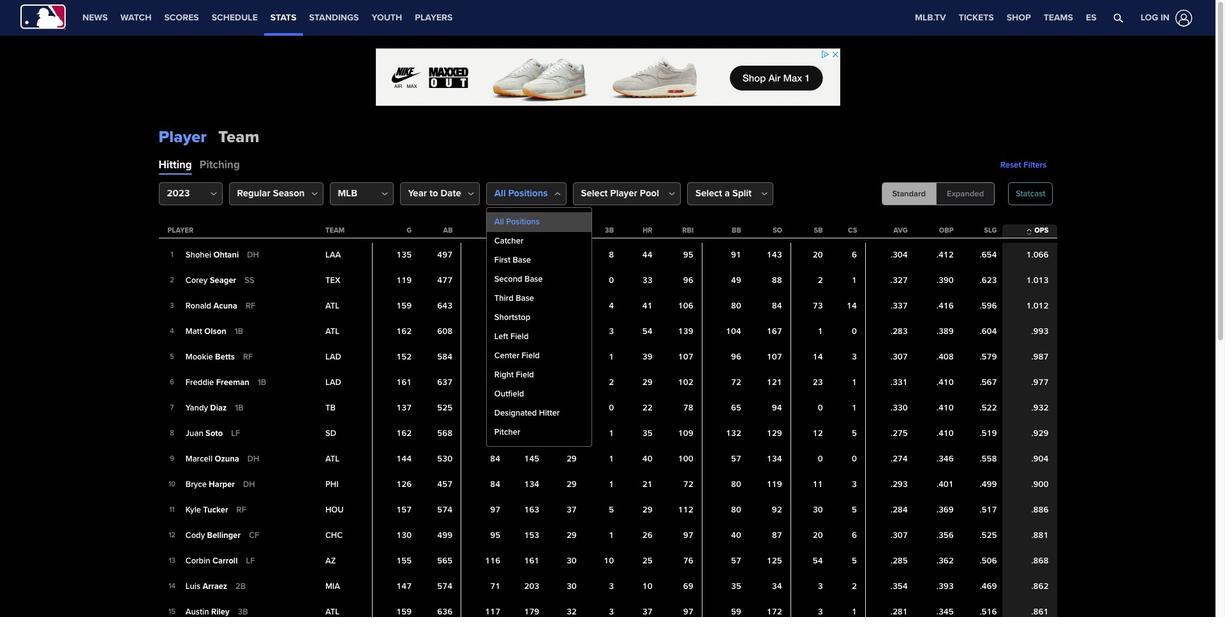 Task type: vqa. For each thing, say whether or not it's contained in the screenshot.


Task type: locate. For each thing, give the bounding box(es) containing it.
2 80 from the top
[[731, 480, 742, 490]]

1 horizontal spatial 107
[[767, 352, 782, 363]]

field for right field
[[516, 370, 534, 381]]

1 vertical spatial 102
[[678, 378, 694, 388]]

5 for 10
[[852, 557, 857, 567]]

97 down designated
[[490, 429, 501, 439]]

57 link for 125
[[731, 557, 742, 567]]

base right first
[[513, 255, 531, 266]]

10 down 25
[[643, 582, 653, 592]]

88 up third
[[490, 276, 501, 286]]

102 down catcher
[[485, 250, 501, 260]]

az
[[326, 557, 336, 567]]

1b right olson
[[235, 327, 243, 337]]

29 link for 21
[[567, 480, 577, 490]]

162 up 144
[[397, 429, 412, 439]]

tab list containing hitting
[[159, 156, 293, 183]]

84 down 88 link at the right
[[772, 301, 782, 312]]

20 down the sb button
[[813, 250, 823, 260]]

austin riley
[[186, 608, 230, 618]]

10 left the bryce
[[169, 481, 176, 489]]

57 link left 125
[[731, 557, 742, 567]]

0 vertical spatial 54
[[643, 327, 653, 337]]

third
[[495, 294, 514, 304]]

juan soto
[[186, 429, 223, 439]]

top navigation menu bar
[[0, 0, 1216, 36]]

1 57 link from the top
[[731, 454, 742, 465]]

2 lad from the top
[[326, 378, 341, 388]]

143 link
[[767, 250, 782, 260]]

atl
[[326, 301, 340, 312], [326, 327, 340, 337], [326, 454, 340, 465]]

130
[[397, 531, 412, 541]]

.390
[[937, 276, 954, 286]]

secondary navigation element containing news
[[76, 0, 459, 36]]

1 107 from the left
[[678, 352, 694, 363]]

2 vertical spatial dh
[[243, 480, 255, 490]]

1 574 from the top
[[437, 506, 453, 516]]

pitching
[[200, 158, 240, 172]]

20 right 87 link
[[813, 531, 823, 541]]

109
[[678, 429, 694, 439]]

29 up '37' link
[[567, 480, 577, 490]]

156 link
[[524, 276, 540, 286]]

all positions
[[495, 217, 540, 227]]

29 link down 37
[[567, 531, 577, 541]]

.283
[[891, 327, 908, 337]]

5 1 link from the top
[[609, 531, 614, 541]]

1 vertical spatial 4
[[170, 328, 174, 336]]

0 vertical spatial 57
[[731, 454, 742, 465]]

1 vertical spatial .410
[[937, 403, 954, 414]]

2 vertical spatial 14
[[169, 583, 175, 591]]

stats table element
[[159, 225, 1057, 618]]

base for first base
[[513, 255, 531, 266]]

1 vertical spatial 126
[[397, 480, 412, 490]]

2 vertical spatial 1b
[[235, 403, 244, 413]]

1 vertical spatial 1b
[[258, 378, 266, 388]]

0 vertical spatial 3b
[[605, 227, 614, 235]]

35 link left '34' link at bottom
[[731, 582, 742, 592]]

1 horizontal spatial 161
[[524, 557, 540, 567]]

2 .307 from the top
[[891, 531, 908, 541]]

76
[[683, 557, 694, 567]]

1 vertical spatial lf
[[246, 556, 255, 567]]

0 horizontal spatial 11
[[169, 506, 175, 515]]

2 1 link from the top
[[609, 429, 614, 439]]

1 vertical spatial 72
[[683, 480, 694, 490]]

0 vertical spatial 97
[[490, 429, 501, 439]]

2 vertical spatial atl
[[326, 454, 340, 465]]

2b right arraez
[[236, 582, 246, 592]]

0 vertical spatial 57 link
[[731, 454, 742, 465]]

1 vertical spatial 134
[[524, 480, 540, 490]]

.307 up .285
[[891, 531, 908, 541]]

1 vertical spatial 30 link
[[567, 582, 577, 592]]

10 left 25
[[604, 557, 614, 567]]

95 down rbi
[[683, 250, 694, 260]]

3b inside 3b button
[[605, 227, 614, 235]]

4 left 41 link
[[609, 301, 614, 312]]

126 up right
[[485, 352, 501, 363]]

54 right 125
[[813, 557, 823, 567]]

95 for 22
[[490, 403, 501, 414]]

35 link down 22 link
[[643, 429, 653, 439]]

center field
[[495, 351, 540, 361]]

96 up 72 link
[[731, 352, 742, 363]]

2 20 from the top
[[813, 531, 823, 541]]

riley
[[211, 608, 230, 618]]

rf for betts
[[243, 352, 253, 362]]

filters
[[1024, 160, 1047, 170]]

119 up "159"
[[397, 276, 412, 286]]

151
[[524, 250, 540, 260]]

29 for 26
[[567, 531, 577, 541]]

.623
[[980, 276, 997, 286]]

2b
[[568, 227, 577, 235], [236, 582, 246, 592]]

26
[[643, 531, 653, 541]]

8 link
[[609, 250, 614, 260]]

30 link for 203
[[567, 582, 577, 592]]

2 88 from the left
[[772, 276, 782, 286]]

80 link down 49 link
[[731, 301, 742, 312]]

1 vertical spatial 3b
[[238, 608, 248, 618]]

35 left '34' link at bottom
[[731, 582, 742, 592]]

0 horizontal spatial 35 link
[[643, 429, 653, 439]]

3b right riley
[[238, 608, 248, 618]]

advertisement element up reset on the right of page
[[866, 119, 1057, 151]]

0 vertical spatial 35 link
[[643, 429, 653, 439]]

group
[[882, 183, 995, 206]]

stats
[[271, 12, 297, 23]]

1b for olson
[[235, 327, 243, 337]]

1b right diaz
[[235, 403, 244, 413]]

11 left 'kyle'
[[169, 506, 175, 515]]

95 up 116
[[490, 531, 501, 541]]

13
[[169, 557, 175, 566]]

base down 151
[[525, 275, 543, 285]]

574
[[437, 506, 453, 516], [437, 582, 453, 592]]

97 up 76
[[683, 531, 694, 541]]

1 secondary navigation element from the left
[[76, 0, 459, 36]]

0 vertical spatial 126
[[485, 352, 501, 363]]

2 atl from the top
[[326, 327, 340, 337]]

0 vertical spatial 162
[[397, 327, 412, 337]]

sb button
[[812, 225, 826, 236]]

57 for 125
[[731, 557, 742, 567]]

.410
[[937, 378, 954, 388], [937, 403, 954, 414], [937, 429, 954, 439]]

team button
[[323, 225, 347, 236]]

88
[[490, 276, 501, 286], [772, 276, 782, 286]]

162 for 568
[[397, 429, 412, 439]]

94 link
[[772, 403, 782, 414]]

1 vertical spatial 8
[[170, 430, 174, 438]]

1 horizontal spatial 35
[[731, 582, 742, 592]]

1 vertical spatial 574
[[437, 582, 453, 592]]

14 left luis
[[169, 583, 175, 591]]

11 right 119 link at the right bottom
[[813, 480, 823, 490]]

watch link
[[114, 0, 158, 36]]

10 link down 25
[[643, 582, 653, 592]]

80 link for 92
[[731, 506, 742, 516]]

35 down 22 link
[[643, 429, 653, 439]]

h button
[[532, 225, 542, 236]]

cody
[[186, 531, 205, 541]]

1 atl from the top
[[326, 301, 340, 312]]

advertisement element
[[376, 49, 840, 106], [866, 119, 1057, 151]]

tab list
[[159, 156, 293, 183]]

lf
[[231, 429, 240, 439], [246, 556, 255, 567]]

134 up 119 link at the right bottom
[[767, 454, 782, 465]]

3 atl from the top
[[326, 454, 340, 465]]

69
[[683, 582, 694, 592]]

1 vertical spatial lad
[[326, 378, 341, 388]]

97 for 568
[[490, 429, 501, 439]]

.579
[[980, 352, 997, 363]]

95 down outfield
[[490, 403, 501, 414]]

80 link left 92
[[731, 506, 742, 516]]

lf right the soto
[[231, 429, 240, 439]]

5 left .285
[[852, 557, 857, 567]]

30 right 203 link
[[567, 582, 577, 592]]

1 vertical spatial 20
[[813, 531, 823, 541]]

0 vertical spatial 4
[[609, 301, 614, 312]]

30 right 92
[[813, 506, 823, 516]]

179 link
[[524, 352, 540, 363]]

1 30 link from the top
[[567, 557, 577, 567]]

161 up "203" at the left
[[524, 557, 540, 567]]

3 1 link from the top
[[609, 454, 614, 465]]

0 vertical spatial 20
[[813, 250, 823, 260]]

base for second base
[[525, 275, 543, 285]]

1 horizontal spatial 40
[[731, 531, 742, 541]]

watch
[[121, 12, 152, 23]]

2 .410 from the top
[[937, 403, 954, 414]]

21 link
[[643, 480, 653, 490]]

0 vertical spatial 8
[[609, 250, 614, 260]]

1 vertical spatial advertisement element
[[866, 119, 1057, 151]]

0 horizontal spatial 134 link
[[524, 480, 540, 490]]

bellinger
[[207, 531, 241, 541]]

1 3 link from the top
[[609, 327, 614, 337]]

30 for 69
[[567, 582, 577, 592]]

field right center
[[522, 351, 540, 361]]

126 up 157
[[397, 480, 412, 490]]

1 80 link from the top
[[731, 301, 742, 312]]

1 vertical spatial dh
[[248, 454, 259, 465]]

.517
[[980, 506, 997, 516]]

.389
[[937, 327, 954, 337]]

0 vertical spatial base
[[513, 255, 531, 266]]

0 horizontal spatial 88
[[490, 276, 501, 286]]

80 link left 119 link at the right bottom
[[731, 480, 742, 490]]

0 horizontal spatial 126
[[397, 480, 412, 490]]

106
[[678, 301, 694, 312]]

seager
[[210, 276, 236, 286]]

173
[[524, 403, 540, 414]]

39
[[643, 352, 653, 363]]

574 for 147
[[437, 582, 453, 592]]

72 down "100"
[[683, 480, 694, 490]]

2 vertical spatial .410
[[937, 429, 954, 439]]

ss
[[245, 276, 255, 286]]

lad for 152
[[326, 352, 341, 363]]

1 horizontal spatial 10 link
[[643, 582, 653, 592]]

0 vertical spatial 80
[[731, 301, 742, 312]]

tickets
[[959, 12, 994, 23]]

84 right 457
[[490, 480, 501, 490]]

1 horizontal spatial 11
[[813, 480, 823, 490]]

1.012
[[1027, 301, 1049, 312]]

1b right freeman
[[258, 378, 266, 388]]

1 vertical spatial 57
[[731, 557, 742, 567]]

102
[[485, 250, 501, 260], [678, 378, 694, 388]]

2 vertical spatial field
[[516, 370, 534, 381]]

84 down pitcher
[[490, 454, 501, 465]]

2 vertical spatial 30
[[567, 582, 577, 592]]

field right the left
[[511, 332, 529, 342]]

ab button
[[441, 225, 456, 236]]

.307 down the .283
[[891, 352, 908, 363]]

107 down 139
[[678, 352, 694, 363]]

2 vertical spatial 80
[[731, 506, 742, 516]]

107 down 167
[[767, 352, 782, 363]]

88 up 84 link
[[772, 276, 782, 286]]

574 for 157
[[437, 506, 453, 516]]

1 vertical spatial 80 link
[[731, 480, 742, 490]]

1 horizontal spatial 54
[[813, 557, 823, 567]]

hitting button
[[159, 156, 192, 175]]

40 link left 87
[[731, 531, 742, 541]]

1 horizontal spatial 12
[[813, 429, 823, 439]]

1 horizontal spatial 35 link
[[731, 582, 742, 592]]

0 vertical spatial 1b
[[235, 327, 243, 337]]

12 right 129 in the right of the page
[[813, 429, 823, 439]]

1 vertical spatial 84
[[490, 454, 501, 465]]

r
[[496, 227, 501, 235]]

5 for 1
[[852, 429, 857, 439]]

0 horizontal spatial 96
[[683, 276, 694, 286]]

1 lad from the top
[[326, 352, 341, 363]]

134 up the 163 on the left bottom of page
[[524, 480, 540, 490]]

1 vertical spatial 97
[[490, 506, 501, 516]]

2 574 from the top
[[437, 582, 453, 592]]

dh up ss
[[247, 250, 259, 260]]

h
[[534, 227, 540, 235]]

80 for 92
[[731, 506, 742, 516]]

olson
[[204, 327, 226, 337]]

1 vertical spatial 119
[[767, 480, 782, 490]]

2 vertical spatial 10
[[643, 582, 653, 592]]

5 left .275
[[852, 429, 857, 439]]

0 vertical spatial 10
[[169, 481, 176, 489]]

54 link
[[643, 327, 653, 337]]

8 down 3b button
[[609, 250, 614, 260]]

rf right tucker in the left of the page
[[237, 505, 246, 516]]

positions
[[506, 217, 540, 227]]

84 for 21
[[490, 480, 501, 490]]

es link
[[1080, 0, 1103, 36]]

0 horizontal spatial 10
[[169, 481, 176, 489]]

standings
[[309, 12, 359, 23]]

lf right carroll
[[246, 556, 255, 567]]

2 57 link from the top
[[731, 557, 742, 567]]

162
[[397, 327, 412, 337], [397, 429, 412, 439]]

arraez
[[203, 582, 227, 592]]

.330
[[891, 403, 908, 414]]

0 vertical spatial 3 link
[[609, 327, 614, 337]]

soto
[[206, 429, 223, 439]]

29 down 37
[[567, 531, 577, 541]]

.412
[[937, 250, 954, 260]]

80 down 49 link
[[731, 301, 742, 312]]

0 vertical spatial 574
[[437, 506, 453, 516]]

102 up 78
[[678, 378, 694, 388]]

5 left '.284'
[[852, 506, 857, 516]]

30 link right 203 link
[[567, 582, 577, 592]]

107
[[678, 352, 694, 363], [767, 352, 782, 363]]

1b for freeman
[[258, 378, 266, 388]]

134 link up 119 link at the right bottom
[[767, 454, 782, 465]]

35
[[643, 429, 653, 439], [731, 582, 742, 592]]

159
[[397, 301, 412, 312]]

1 horizontal spatial 8
[[609, 250, 614, 260]]

2 30 link from the top
[[567, 582, 577, 592]]

30 link right 161 link
[[567, 557, 577, 567]]

1 vertical spatial 30
[[567, 557, 577, 567]]

4 1 link from the top
[[609, 480, 614, 490]]

advertisement element down top navigation menu bar
[[376, 49, 840, 106]]

dh for ozuna
[[248, 454, 259, 465]]

in
[[1161, 12, 1170, 23]]

119 up 92 link
[[767, 480, 782, 490]]

41
[[643, 301, 653, 312]]

1 vertical spatial 14
[[813, 352, 823, 363]]

3 80 from the top
[[731, 506, 742, 516]]

obp
[[940, 227, 954, 235]]

2 57 from the top
[[731, 557, 742, 567]]

1 57 from the top
[[731, 454, 742, 465]]

57 left 125
[[731, 557, 742, 567]]

.410 up .346
[[937, 429, 954, 439]]

72 up the 65 link
[[731, 378, 742, 388]]

574 down the '565'
[[437, 582, 453, 592]]

40 left 87
[[731, 531, 742, 541]]

group containing standard
[[882, 183, 995, 206]]

30 for 76
[[567, 557, 577, 567]]

0 vertical spatial rf
[[246, 301, 256, 311]]

.408
[[937, 352, 954, 363]]

base down 156
[[516, 294, 534, 304]]

mlb.tv link
[[909, 0, 953, 36]]

3 .410 from the top
[[937, 429, 954, 439]]

0 vertical spatial advertisement element
[[376, 49, 840, 106]]

rf right betts at the left bottom
[[243, 352, 253, 362]]

3b up 8 link
[[605, 227, 614, 235]]

.881
[[1032, 531, 1049, 541]]

29 link for 40
[[567, 454, 577, 465]]

1 horizontal spatial 72
[[731, 378, 742, 388]]

statcast link
[[1009, 183, 1054, 225]]

carroll
[[213, 556, 238, 567]]

10 link left 25
[[604, 557, 614, 567]]

97 for 574
[[490, 506, 501, 516]]

tertiary navigation element
[[909, 0, 1103, 36]]

2 162 from the top
[[397, 429, 412, 439]]

1 vertical spatial rf
[[243, 352, 253, 362]]

134 link up the 163 on the left bottom of page
[[524, 480, 540, 490]]

0 horizontal spatial 40
[[643, 454, 653, 465]]

29 down the 21
[[643, 506, 653, 516]]

all
[[495, 217, 504, 227]]

1 horizontal spatial 3b
[[605, 227, 614, 235]]

2 vertical spatial 80 link
[[731, 506, 742, 516]]

player button
[[165, 225, 196, 236]]

1 horizontal spatial lf
[[246, 556, 255, 567]]

65 link
[[731, 403, 742, 414]]

corbin
[[186, 556, 210, 567]]

40 link up the 21 link
[[643, 454, 653, 465]]

88 link
[[772, 276, 782, 286]]

57 link for 134
[[731, 454, 742, 465]]

dh right harper
[[243, 480, 255, 490]]

57
[[731, 454, 742, 465], [731, 557, 742, 567]]

2 80 link from the top
[[731, 480, 742, 490]]

29 link up '37' link
[[567, 480, 577, 490]]

0 vertical spatial 35
[[643, 429, 653, 439]]

matt olson
[[186, 327, 226, 337]]

1 vertical spatial atl
[[326, 327, 340, 337]]

.604
[[980, 327, 997, 337]]

1 162 from the top
[[397, 327, 412, 337]]

8 left juan
[[170, 430, 174, 438]]

94
[[772, 403, 782, 414]]

84 for 40
[[490, 454, 501, 465]]

97 left 163 link
[[490, 506, 501, 516]]

54 up 39
[[643, 327, 653, 337]]

3 80 link from the top
[[731, 506, 742, 516]]

161 down 152
[[397, 378, 412, 388]]

0 vertical spatial .410
[[937, 378, 954, 388]]

1 1 link from the top
[[609, 352, 614, 363]]

96
[[683, 276, 694, 286], [731, 352, 742, 363]]

0 vertical spatial 134 link
[[767, 454, 782, 465]]

1 vertical spatial 57 link
[[731, 557, 742, 567]]

secondary navigation element
[[76, 0, 459, 36], [459, 0, 567, 36]]

3
[[170, 302, 174, 310], [609, 327, 614, 337], [852, 352, 857, 363], [852, 480, 857, 490], [609, 582, 614, 592], [818, 582, 823, 592]]

49
[[731, 276, 742, 286]]

.900
[[1032, 480, 1049, 490]]

1b for diaz
[[235, 403, 244, 413]]

2 107 from the left
[[767, 352, 782, 363]]

29 link up 22
[[643, 378, 653, 388]]

57 down 132
[[731, 454, 742, 465]]

1 vertical spatial field
[[522, 351, 540, 361]]

slg
[[985, 227, 997, 235]]

203
[[524, 582, 540, 592]]

rbi button
[[680, 225, 697, 236]]

.410 down .408
[[937, 378, 954, 388]]

57 link down 132
[[731, 454, 742, 465]]

0 horizontal spatial 40 link
[[643, 454, 653, 465]]

1 vertical spatial 12
[[169, 532, 175, 540]]



Task type: describe. For each thing, give the bounding box(es) containing it.
143
[[767, 250, 782, 260]]

so
[[773, 227, 783, 235]]

news link
[[76, 0, 114, 36]]

163
[[524, 506, 540, 516]]

125
[[767, 557, 782, 567]]

37
[[567, 506, 577, 516]]

0 vertical spatial 40 link
[[643, 454, 653, 465]]

dh for harper
[[243, 480, 255, 490]]

.410 for .519
[[937, 429, 954, 439]]

g button
[[404, 225, 414, 236]]

0 horizontal spatial advertisement element
[[376, 49, 840, 106]]

player
[[168, 227, 194, 235]]

0 horizontal spatial 12
[[169, 532, 175, 540]]

29 up 22
[[643, 378, 653, 388]]

center
[[495, 351, 520, 361]]

.567
[[980, 378, 997, 388]]

ab
[[443, 227, 453, 235]]

0 vertical spatial 84
[[772, 301, 782, 312]]

217 link
[[524, 301, 540, 312]]

1 vertical spatial 6
[[170, 379, 174, 387]]

0 vertical spatial 11
[[813, 480, 823, 490]]

dh for ohtani
[[247, 250, 259, 260]]

ops
[[1035, 227, 1049, 235]]

.274
[[891, 454, 908, 465]]

1 20 from the top
[[813, 250, 823, 260]]

atl for 162
[[326, 327, 340, 337]]

major league baseball image
[[20, 4, 66, 30]]

marcell
[[186, 454, 213, 465]]

499
[[437, 531, 453, 541]]

26 link
[[643, 531, 653, 541]]

avg
[[894, 227, 908, 235]]

2 link
[[609, 378, 614, 388]]

catcher
[[495, 236, 524, 247]]

30 link for 161
[[567, 557, 577, 567]]

tb
[[326, 403, 336, 414]]

.416
[[937, 301, 954, 312]]

bb
[[732, 227, 742, 235]]

player
[[159, 127, 207, 147]]

1 vertical spatial 10 link
[[643, 582, 653, 592]]

80 for 119
[[731, 480, 742, 490]]

530
[[437, 454, 453, 465]]

2 3 link from the top
[[609, 582, 614, 592]]

harper
[[209, 480, 235, 490]]

1 vertical spatial 40
[[731, 531, 742, 541]]

457
[[437, 480, 453, 490]]

juan
[[186, 429, 203, 439]]

first base
[[495, 255, 531, 266]]

1 vertical spatial 35 link
[[731, 582, 742, 592]]

sd
[[326, 429, 336, 439]]

0 horizontal spatial 14
[[169, 583, 175, 591]]

atl for 144
[[326, 454, 340, 465]]

49 link
[[731, 276, 742, 286]]

167
[[767, 327, 782, 337]]

29 link for 26
[[567, 531, 577, 541]]

1 80 from the top
[[731, 301, 742, 312]]

33 link
[[643, 276, 653, 286]]

left
[[495, 332, 509, 342]]

29 for 21
[[567, 480, 577, 490]]

57 for 134
[[731, 454, 742, 465]]

rf for tucker
[[237, 505, 246, 516]]

25
[[643, 557, 653, 567]]

atl for 159
[[326, 301, 340, 312]]

.369
[[937, 506, 954, 516]]

field for center field
[[522, 351, 540, 361]]

0 vertical spatial 6
[[852, 250, 857, 260]]

rf for acuna
[[246, 301, 256, 311]]

129
[[767, 429, 782, 439]]

127
[[485, 327, 501, 337]]

0 horizontal spatial 134
[[524, 480, 540, 490]]

0 vertical spatial 161
[[397, 378, 412, 388]]

tucker
[[203, 505, 228, 516]]

0 horizontal spatial 54
[[643, 327, 653, 337]]

1 horizontal spatial 119
[[767, 480, 782, 490]]

base for third base
[[516, 294, 534, 304]]

5 left mookie at the left
[[170, 353, 174, 361]]

so button
[[771, 225, 785, 236]]

stats link
[[264, 0, 303, 33]]

cf
[[249, 531, 259, 541]]

0 vertical spatial 119
[[397, 276, 412, 286]]

shohei
[[186, 250, 211, 260]]

2 vertical spatial 97
[[683, 531, 694, 541]]

team link
[[218, 127, 259, 147]]

austin
[[186, 608, 209, 618]]

1 vertical spatial 161
[[524, 557, 540, 567]]

1 .307 from the top
[[891, 352, 908, 363]]

ronald acuna
[[186, 301, 237, 311]]

131
[[485, 378, 501, 388]]

1 link for 35
[[609, 429, 614, 439]]

1 horizontal spatial 102
[[678, 378, 694, 388]]

167 link
[[767, 327, 782, 337]]

lf for carroll
[[246, 556, 255, 567]]

121
[[767, 378, 782, 388]]

.331
[[891, 378, 908, 388]]

29 link down the 21
[[643, 506, 653, 516]]

0 horizontal spatial 3b
[[238, 608, 248, 618]]

2 secondary navigation element from the left
[[459, 0, 567, 36]]

149
[[485, 301, 501, 312]]

schedule
[[212, 12, 258, 23]]

kyle
[[186, 505, 201, 516]]

15
[[169, 608, 175, 617]]

phi
[[326, 480, 339, 490]]

team
[[326, 227, 345, 235]]

0 vertical spatial 95
[[683, 250, 694, 260]]

1 vertical spatial 54
[[813, 557, 823, 567]]

freddie
[[186, 378, 214, 388]]

.977
[[1032, 378, 1049, 388]]

0 horizontal spatial 4
[[170, 328, 174, 336]]

right
[[495, 370, 514, 381]]

153
[[524, 531, 540, 541]]

0 horizontal spatial 72
[[683, 480, 694, 490]]

0 horizontal spatial 35
[[643, 429, 653, 439]]

163 link
[[524, 506, 540, 516]]

29 for 40
[[567, 454, 577, 465]]

1 link for 40
[[609, 454, 614, 465]]

cs button
[[846, 225, 860, 236]]

5 for 5
[[852, 506, 857, 516]]

lf for soto
[[231, 429, 240, 439]]

kyle tucker
[[186, 505, 228, 516]]

23
[[813, 378, 823, 388]]

mookie betts
[[186, 352, 235, 362]]

87
[[772, 531, 782, 541]]

179
[[524, 352, 540, 363]]

1 horizontal spatial 4
[[609, 301, 614, 312]]

hitting
[[159, 158, 192, 172]]

reset filters button
[[997, 156, 1057, 175]]

80 link for 119
[[731, 480, 742, 490]]

162 for 608
[[397, 327, 412, 337]]

95 for 26
[[490, 531, 501, 541]]

.469
[[980, 582, 997, 592]]

0 vertical spatial 30
[[813, 506, 823, 516]]

hr button
[[640, 225, 655, 236]]

0 vertical spatial 40
[[643, 454, 653, 465]]

hitter
[[539, 409, 560, 419]]

0 horizontal spatial 2b
[[236, 582, 246, 592]]

1 vertical spatial 11
[[169, 506, 175, 515]]

second
[[495, 275, 523, 285]]

497
[[437, 250, 453, 260]]

139
[[678, 327, 694, 337]]

1 .410 from the top
[[937, 378, 954, 388]]

0 vertical spatial 14
[[847, 301, 857, 312]]

avg button
[[891, 225, 911, 236]]

shop
[[1007, 12, 1031, 23]]

147
[[397, 582, 412, 592]]

field for left field
[[511, 332, 529, 342]]

0 vertical spatial 102
[[485, 250, 501, 260]]

1 horizontal spatial advertisement element
[[866, 119, 1057, 151]]

22 link
[[643, 403, 653, 414]]

5 right 37
[[609, 506, 614, 516]]

132 link
[[726, 429, 742, 439]]

.987
[[1032, 352, 1049, 363]]

1 vertical spatial 134 link
[[524, 480, 540, 490]]

1 horizontal spatial 134
[[767, 454, 782, 465]]

1 horizontal spatial 96
[[731, 352, 742, 363]]

lad for 161
[[326, 378, 341, 388]]

1 88 from the left
[[490, 276, 501, 286]]

2b inside button
[[568, 227, 577, 235]]

119 link
[[767, 480, 782, 490]]

217
[[524, 301, 540, 312]]

565
[[437, 557, 453, 567]]

1 link for 26
[[609, 531, 614, 541]]

0 horizontal spatial 8
[[170, 430, 174, 438]]

1 horizontal spatial 40 link
[[731, 531, 742, 541]]

3b button
[[603, 225, 617, 236]]

10 for the left 10 link
[[604, 557, 614, 567]]

0 horizontal spatial 10 link
[[604, 557, 614, 567]]

.410 for .522
[[937, 403, 954, 414]]

2 vertical spatial 6
[[852, 531, 857, 541]]

84 link
[[772, 301, 782, 312]]

1 link for 21
[[609, 480, 614, 490]]

10 for 10 link to the bottom
[[643, 582, 653, 592]]



